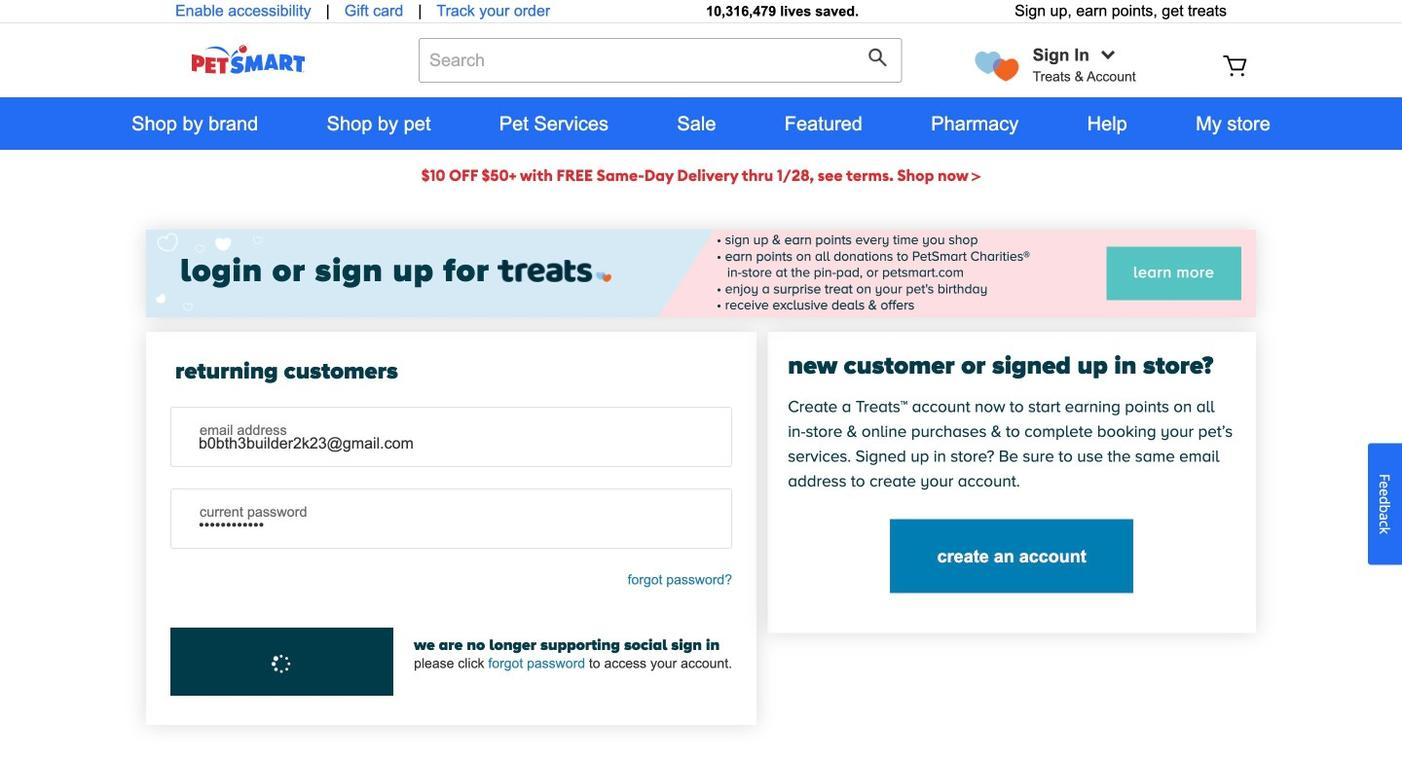 Task type: vqa. For each thing, say whether or not it's contained in the screenshot.
the loyalty icon
yes



Task type: describe. For each thing, give the bounding box(es) containing it.
loyalty icon image
[[976, 52, 1019, 81]]

loyalty treats image
[[490, 260, 612, 283]]

petsmart image
[[156, 45, 341, 74]]

search text field
[[419, 38, 902, 83]]



Task type: locate. For each thing, give the bounding box(es) containing it.
None search field
[[419, 38, 902, 102]]

None submit
[[868, 48, 893, 72]]

None password field
[[171, 490, 731, 548]]

None text field
[[171, 408, 731, 466]]



